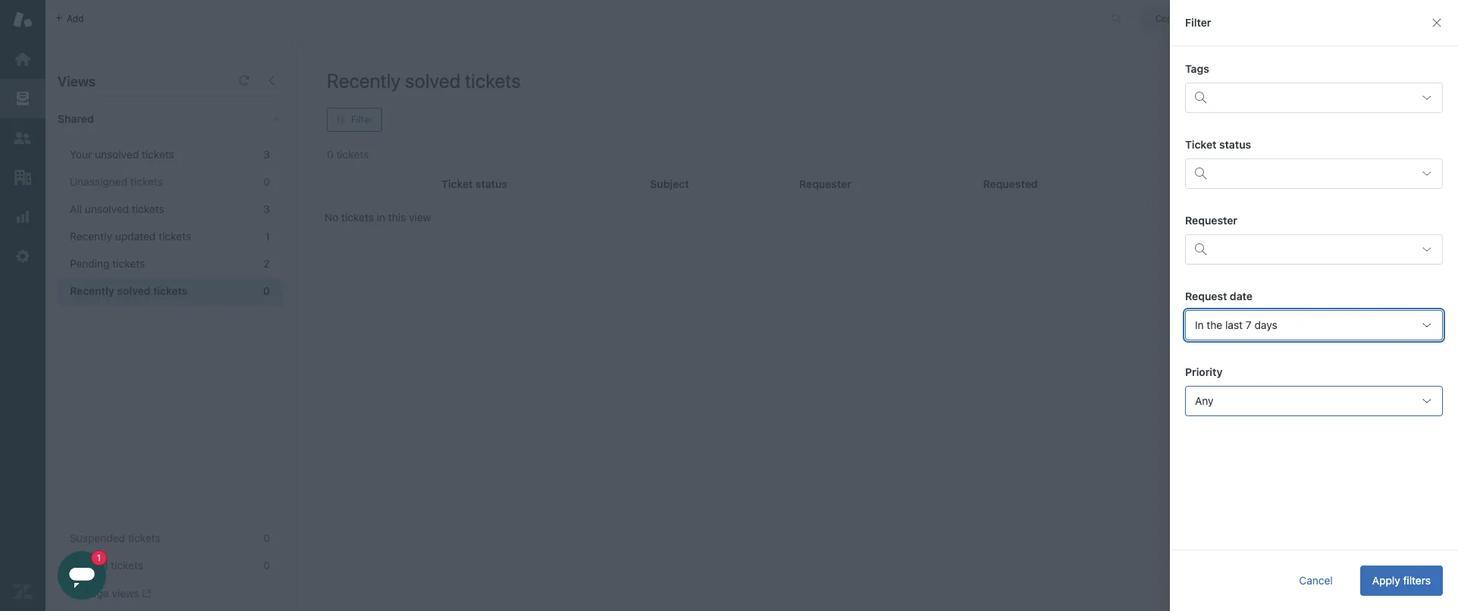 Task type: locate. For each thing, give the bounding box(es) containing it.
recently down pending
[[70, 284, 114, 297]]

solved
[[405, 69, 461, 92], [117, 284, 150, 297]]

unsolved for your
[[95, 148, 139, 161]]

all
[[70, 202, 82, 215]]

1 vertical spatial recently
[[70, 230, 112, 243]]

1 vertical spatial unsolved
[[85, 202, 129, 215]]

zendesk image
[[13, 582, 33, 601]]

recently updated tickets
[[70, 230, 191, 243]]

conversations button
[[1139, 6, 1251, 31]]

3
[[263, 148, 270, 161], [263, 202, 270, 215]]

needs
[[1279, 64, 1308, 77]]

recently solved tickets
[[327, 69, 521, 92], [70, 284, 188, 297]]

no tickets in this view
[[325, 211, 431, 224]]

request
[[1185, 290, 1227, 303]]

1 3 from the top
[[263, 148, 270, 161]]

the
[[1207, 319, 1223, 331]]

tickets
[[465, 69, 521, 92], [142, 148, 174, 161], [130, 175, 163, 188], [132, 202, 164, 215], [341, 211, 374, 224], [159, 230, 191, 243], [113, 257, 145, 270], [153, 284, 188, 297], [128, 532, 160, 545], [111, 559, 143, 572]]

filter button
[[327, 108, 382, 132]]

close drawer image
[[1431, 17, 1443, 29]]

unsolved
[[95, 148, 139, 161], [85, 202, 129, 215]]

updated
[[115, 230, 156, 243]]

zendesk support image
[[13, 10, 33, 30]]

last
[[1226, 319, 1243, 331]]

pending tickets
[[70, 257, 145, 270]]

ticket status element
[[1185, 159, 1443, 189]]

pending
[[70, 257, 110, 270]]

customers image
[[13, 128, 33, 148]]

recently
[[327, 69, 401, 92], [70, 230, 112, 243], [70, 284, 114, 297]]

views
[[112, 587, 139, 600]]

1 vertical spatial 3
[[263, 202, 270, 215]]

0 vertical spatial filter
[[1185, 16, 1212, 29]]

requester
[[1185, 214, 1238, 227]]

collapse views pane image
[[265, 74, 278, 86]]

3 up 1
[[263, 202, 270, 215]]

1 horizontal spatial filter
[[1185, 16, 1212, 29]]

0 horizontal spatial recently solved tickets
[[70, 284, 188, 297]]

tags element
[[1185, 83, 1443, 113]]

1
[[265, 230, 270, 243]]

0 vertical spatial 3
[[263, 148, 270, 161]]

3 for all unsolved tickets
[[263, 202, 270, 215]]

ticket
[[1185, 138, 1217, 151]]

your unsolved tickets
[[70, 148, 174, 161]]

0 vertical spatial unsolved
[[95, 148, 139, 161]]

0
[[263, 175, 270, 188], [263, 284, 270, 297], [263, 532, 270, 545], [263, 559, 270, 572]]

to
[[1348, 64, 1358, 77]]

apply filters
[[1373, 574, 1431, 587]]

filter
[[1185, 16, 1212, 29], [351, 114, 373, 125]]

apply filters button
[[1360, 566, 1443, 596]]

filter inside button
[[351, 114, 373, 125]]

zendesk
[[1211, 64, 1253, 77]]

unsolved up unassigned tickets
[[95, 148, 139, 161]]

2 3 from the top
[[263, 202, 270, 215]]

recently up filter button
[[327, 69, 401, 92]]

shared button
[[46, 96, 255, 142]]

Any field
[[1185, 386, 1443, 416]]

in
[[1195, 319, 1204, 331]]

0 vertical spatial solved
[[405, 69, 461, 92]]

1 vertical spatial recently solved tickets
[[70, 284, 188, 297]]

conversations
[[1156, 13, 1217, 24]]

browser's
[[1211, 78, 1259, 91]]

1 horizontal spatial recently solved tickets
[[327, 69, 521, 92]]

status
[[1220, 138, 1252, 151]]

0 horizontal spatial filter
[[351, 114, 373, 125]]

organizations image
[[13, 168, 33, 187]]

suspended tickets
[[70, 532, 160, 545]]

3 down collapse views pane image
[[263, 148, 270, 161]]

1 vertical spatial solved
[[117, 284, 150, 297]]

cancel button
[[1287, 566, 1345, 596]]

0 vertical spatial recently
[[327, 69, 401, 92]]

in the last 7 days
[[1195, 319, 1278, 331]]

unsolved down unassigned
[[85, 202, 129, 215]]

1 horizontal spatial solved
[[405, 69, 461, 92]]

recently up pending
[[70, 230, 112, 243]]

reporting image
[[13, 207, 33, 227]]

admin image
[[13, 246, 33, 266]]

2 vertical spatial recently
[[70, 284, 114, 297]]

unassigned
[[70, 175, 127, 188]]

3 for your unsolved tickets
[[263, 148, 270, 161]]

unassigned tickets
[[70, 175, 163, 188]]

all unsolved tickets
[[70, 202, 164, 215]]

1 vertical spatial filter
[[351, 114, 373, 125]]

get started image
[[13, 49, 33, 69]]

0 horizontal spatial solved
[[117, 284, 150, 297]]

0 for suspended tickets
[[263, 532, 270, 545]]

manage views link
[[70, 587, 151, 601]]

in
[[377, 211, 385, 224]]



Task type: describe. For each thing, give the bounding box(es) containing it.
In the last 7 days field
[[1185, 310, 1443, 341]]

Ticket status field
[[1215, 162, 1411, 186]]

views image
[[13, 89, 33, 108]]

date
[[1230, 290, 1253, 303]]

shared heading
[[46, 96, 296, 142]]

filter dialog
[[1170, 0, 1458, 611]]

0 for deleted tickets
[[263, 559, 270, 572]]

recently for 1
[[70, 230, 112, 243]]

this
[[388, 211, 406, 224]]

zendesk talk needs access to your browser's microphone.
[[1211, 64, 1383, 91]]

(opens in a new tab) image
[[139, 590, 151, 599]]

request date
[[1185, 290, 1253, 303]]

days
[[1255, 319, 1278, 331]]

refresh views pane image
[[238, 74, 250, 86]]

shared
[[58, 112, 94, 125]]

no
[[325, 211, 339, 224]]

0 vertical spatial recently solved tickets
[[327, 69, 521, 92]]

filters
[[1403, 574, 1431, 587]]

cancel
[[1299, 574, 1333, 587]]

unsolved for all
[[85, 202, 129, 215]]

suspended
[[70, 532, 125, 545]]

manage views
[[70, 587, 139, 600]]

your
[[70, 148, 92, 161]]

recently for 0
[[70, 284, 114, 297]]

deleted
[[70, 559, 108, 572]]

talk
[[1256, 64, 1276, 77]]

subject
[[650, 177, 689, 190]]

deleted tickets
[[70, 559, 143, 572]]

your
[[1361, 64, 1383, 77]]

requester element
[[1185, 234, 1443, 265]]

microphone.
[[1262, 78, 1323, 91]]

any
[[1195, 394, 1214, 407]]

tags
[[1185, 62, 1209, 75]]

manage
[[70, 587, 109, 600]]

7
[[1246, 319, 1252, 331]]

apply
[[1373, 574, 1401, 587]]

priority
[[1185, 366, 1223, 378]]

Tags field
[[1215, 86, 1411, 110]]

filter inside dialog
[[1185, 16, 1212, 29]]

2
[[264, 257, 270, 270]]

main element
[[0, 0, 46, 611]]

0 for recently solved tickets
[[263, 284, 270, 297]]

access
[[1311, 64, 1345, 77]]

ticket status
[[1185, 138, 1252, 151]]

views
[[58, 74, 96, 89]]

view
[[409, 211, 431, 224]]

0 for unassigned tickets
[[263, 175, 270, 188]]



Task type: vqa. For each thing, say whether or not it's contained in the screenshot.
Close icon in 'New ticket' tab
no



